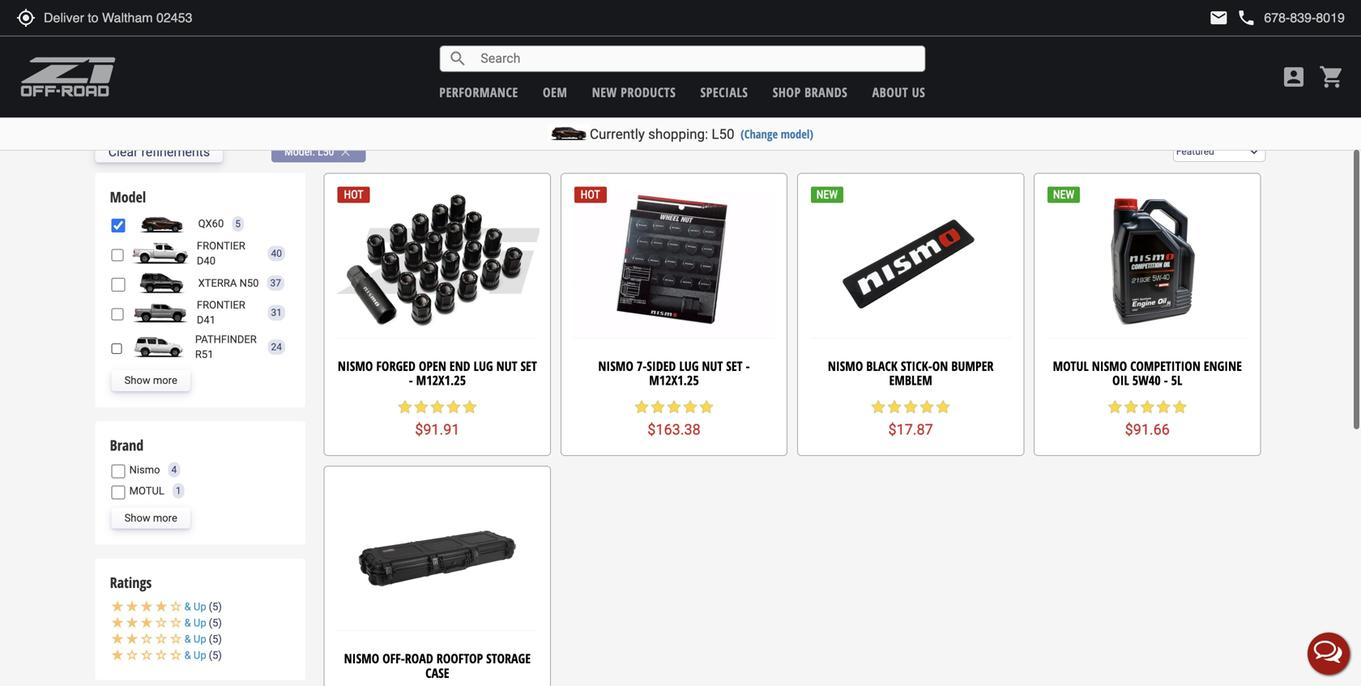 Task type: vqa. For each thing, say whether or not it's contained in the screenshot.
the right "Price:"
no



Task type: describe. For each thing, give the bounding box(es) containing it.
account_box link
[[1277, 64, 1311, 90]]

9 star from the left
[[682, 399, 698, 415]]

account_box
[[1281, 64, 1307, 90]]

1 up from the top
[[194, 601, 206, 613]]

nismo inside motul nismo competition engine oil 5w40 - 5l
[[1092, 357, 1127, 375]]

4 & from the top
[[184, 649, 191, 662]]

$17.87
[[888, 421, 933, 438]]

nismo black stick-on bumper emblem
[[828, 357, 994, 389]]

40
[[271, 248, 282, 259]]

(change
[[741, 126, 778, 142]]

black
[[866, 357, 898, 375]]

qx60
[[198, 218, 224, 230]]

d41
[[197, 314, 216, 326]]

motul nismo competition engine oil 5w40 - 5l
[[1053, 357, 1242, 389]]

m12x1.25 inside nismo forged open end lug nut set - m12x1.25
[[416, 372, 466, 389]]

rooftop
[[436, 650, 483, 667]]

xterra
[[198, 277, 237, 289]]

oil
[[1112, 372, 1129, 389]]

products
[[621, 83, 676, 101]]

shop
[[773, 83, 801, 101]]

show more button for brand
[[111, 508, 190, 529]]

18 star from the left
[[1139, 399, 1155, 415]]

nismo off-road rooftop storage case
[[344, 650, 531, 682]]

$91.91
[[415, 421, 460, 438]]

n50
[[239, 277, 259, 289]]

d40
[[197, 255, 216, 267]]

1 & up 5 from the top
[[184, 601, 218, 613]]

frontier for d41
[[197, 299, 245, 311]]

specials
[[700, 83, 748, 101]]

14 star from the left
[[919, 399, 935, 415]]

pathfinder r51
[[195, 333, 257, 360]]

model)
[[781, 126, 813, 142]]

star star star star star $91.91
[[397, 399, 478, 438]]

5 star from the left
[[462, 399, 478, 415]]

10 star from the left
[[698, 399, 715, 415]]

$91.66
[[1125, 421, 1170, 438]]

7 star from the left
[[650, 399, 666, 415]]

nissan frontier d40 2005 2006 2007 2008 2009 2010 2011 2012 2013 2014 2015 2016 2017 2018 2019 2020 2021 vq40de vq38dd qr25de 4.0l 3.8l 2.5l s se sl sv le xe pro-4x offroad z1 off-road image
[[128, 243, 193, 264]]

new products
[[592, 83, 676, 101]]

model:
[[284, 145, 315, 158]]

3 up from the top
[[194, 633, 206, 645]]

currently shopping: l50 (change model)
[[590, 126, 813, 142]]

bumper
[[951, 357, 994, 375]]

off-
[[382, 650, 405, 667]]

us
[[912, 83, 925, 101]]

(change model) link
[[741, 126, 813, 142]]

nismo for nismo forged open end lug nut set - m12x1.25
[[338, 357, 373, 375]]

- for motul nismo competition engine oil 5w40 - 5l
[[1164, 372, 1168, 389]]

shop brands link
[[773, 83, 848, 101]]

specials link
[[700, 83, 748, 101]]

8 star from the left
[[666, 399, 682, 415]]

star star star star star $91.66
[[1107, 399, 1188, 438]]

shop brands
[[773, 83, 848, 101]]

nut inside nismo 7-sided lug nut set - m12x1.25
[[702, 357, 723, 375]]

clear refinements
[[108, 144, 210, 159]]

my_location
[[16, 8, 36, 28]]

6 star from the left
[[634, 399, 650, 415]]

about us link
[[872, 83, 925, 101]]

engine
[[1204, 357, 1242, 375]]

new
[[592, 83, 617, 101]]

show more for model
[[124, 374, 177, 387]]

brands
[[805, 83, 848, 101]]

motul
[[1053, 357, 1089, 375]]

stick-
[[901, 357, 932, 375]]

infiniti qx60 l50 2013 2014 2015 2016 2017 2018 2019 2020 vq35de vq35dd 3.5l z1 off-road image
[[129, 213, 194, 235]]

competition
[[1130, 357, 1200, 375]]

pathfinder
[[195, 333, 257, 345]]

case
[[425, 664, 449, 682]]

frontier for d40
[[197, 240, 245, 252]]

31
[[271, 307, 282, 319]]

16 star from the left
[[1107, 399, 1123, 415]]

4
[[171, 464, 177, 476]]

refinements
[[141, 144, 210, 159]]

l50 inside model: l50 close
[[318, 145, 334, 158]]

clear
[[108, 144, 138, 159]]

frontier d41
[[197, 299, 245, 326]]

2 & up 5 from the top
[[184, 617, 218, 629]]

19 star from the left
[[1155, 399, 1172, 415]]

show more for brand
[[124, 512, 177, 524]]

- for nismo 7-sided lug nut set - m12x1.25
[[746, 357, 750, 375]]

motul
[[129, 485, 164, 497]]

storage
[[486, 650, 531, 667]]

lug inside nismo 7-sided lug nut set - m12x1.25
[[679, 357, 699, 375]]



Task type: locate. For each thing, give the bounding box(es) containing it.
3 star from the left
[[429, 399, 445, 415]]

5l
[[1171, 372, 1182, 389]]

show more button down nissan pathfinder r51 2005 2006 2007 2008 2009 2010 2011 2012 vq40de vk56de 4.0l 5.6l s sl sv se le xe z1 off-road 'image'
[[111, 370, 190, 391]]

20 star from the left
[[1172, 399, 1188, 415]]

0 horizontal spatial l50
[[318, 145, 334, 158]]

set
[[520, 357, 537, 375], [726, 357, 743, 375]]

0 horizontal spatial -
[[409, 372, 413, 389]]

nismo up motul
[[129, 464, 160, 476]]

15 star from the left
[[935, 399, 951, 415]]

more down nissan pathfinder r51 2005 2006 2007 2008 2009 2010 2011 2012 vq40de vk56de 4.0l 5.6l s sl sv se le xe z1 off-road 'image'
[[153, 374, 177, 387]]

- inside nismo forged open end lug nut set - m12x1.25
[[409, 372, 413, 389]]

0 horizontal spatial lug
[[474, 357, 493, 375]]

17 star from the left
[[1123, 399, 1139, 415]]

2 m12x1.25 from the left
[[649, 372, 699, 389]]

show down motul
[[124, 512, 150, 524]]

nismo left the off- on the bottom left of the page
[[344, 650, 379, 667]]

1 vertical spatial show
[[124, 512, 150, 524]]

nissan xterra n50 2005 2006 2007 2008 2009 2010 2011 2012 2013 2014 2015 vq40de 4.0l s se x pro-4x offroad z1 off-road image
[[129, 273, 194, 294]]

on
[[932, 357, 948, 375]]

road
[[405, 650, 433, 667]]

l50
[[712, 126, 734, 142], [318, 145, 334, 158]]

1 vertical spatial l50
[[318, 145, 334, 158]]

phone
[[1237, 8, 1256, 28]]

5
[[235, 218, 241, 230], [212, 601, 218, 613], [212, 617, 218, 629], [212, 633, 218, 645], [212, 649, 218, 662]]

1 horizontal spatial lug
[[679, 357, 699, 375]]

1 horizontal spatial l50
[[712, 126, 734, 142]]

forged
[[376, 357, 415, 375]]

lug
[[474, 357, 493, 375], [679, 357, 699, 375]]

search
[[448, 49, 468, 68]]

1 vertical spatial more
[[153, 512, 177, 524]]

nismo left black
[[828, 357, 863, 375]]

show for brand
[[124, 512, 150, 524]]

1 set from the left
[[520, 357, 537, 375]]

nut
[[496, 357, 517, 375], [702, 357, 723, 375]]

&
[[184, 601, 191, 613], [184, 617, 191, 629], [184, 633, 191, 645], [184, 649, 191, 662]]

close
[[338, 144, 353, 159]]

performance link
[[439, 83, 518, 101]]

1 horizontal spatial -
[[746, 357, 750, 375]]

show down nissan pathfinder r51 2005 2006 2007 2008 2009 2010 2011 2012 vq40de vk56de 4.0l 5.6l s sl sv se le xe z1 off-road 'image'
[[124, 374, 150, 387]]

2 frontier from the top
[[197, 299, 245, 311]]

star star star star star $17.87
[[870, 399, 951, 438]]

set inside nismo forged open end lug nut set - m12x1.25
[[520, 357, 537, 375]]

nismo inside nismo black stick-on bumper emblem
[[828, 357, 863, 375]]

2 horizontal spatial -
[[1164, 372, 1168, 389]]

0 vertical spatial show more button
[[111, 370, 190, 391]]

new products link
[[592, 83, 676, 101]]

- inside nismo 7-sided lug nut set - m12x1.25
[[746, 357, 750, 375]]

clear refinements button
[[95, 141, 223, 162]]

2 more from the top
[[153, 512, 177, 524]]

show
[[124, 374, 150, 387], [124, 512, 150, 524]]

& up 5
[[184, 601, 218, 613], [184, 617, 218, 629], [184, 633, 218, 645], [184, 649, 218, 662]]

m12x1.25 right the 7-
[[649, 372, 699, 389]]

nismo inside nismo off-road rooftop storage case
[[344, 650, 379, 667]]

set inside nismo 7-sided lug nut set - m12x1.25
[[726, 357, 743, 375]]

frontier
[[197, 240, 245, 252], [197, 299, 245, 311]]

0 horizontal spatial m12x1.25
[[416, 372, 466, 389]]

12 star from the left
[[886, 399, 903, 415]]

more for model
[[153, 374, 177, 387]]

0 vertical spatial more
[[153, 374, 177, 387]]

sided
[[647, 357, 676, 375]]

more
[[153, 374, 177, 387], [153, 512, 177, 524]]

oem link
[[543, 83, 567, 101]]

0 vertical spatial frontier
[[197, 240, 245, 252]]

3 & up 5 from the top
[[184, 633, 218, 645]]

24
[[271, 341, 282, 353]]

performance
[[439, 83, 518, 101]]

37
[[270, 278, 281, 289]]

shopping_cart link
[[1315, 64, 1345, 90]]

4 star from the left
[[445, 399, 462, 415]]

2 set from the left
[[726, 357, 743, 375]]

- inside motul nismo competition engine oil 5w40 - 5l
[[1164, 372, 1168, 389]]

model
[[110, 187, 146, 207]]

z1 motorsports logo image
[[20, 57, 116, 97]]

1 & from the top
[[184, 601, 191, 613]]

1
[[176, 485, 181, 497]]

nismo inside nismo forged open end lug nut set - m12x1.25
[[338, 357, 373, 375]]

1 show more button from the top
[[111, 370, 190, 391]]

nismo inside nismo 7-sided lug nut set - m12x1.25
[[598, 357, 633, 375]]

r51
[[195, 348, 213, 360]]

brand
[[110, 435, 144, 455]]

shopping_cart
[[1319, 64, 1345, 90]]

1 lug from the left
[[474, 357, 493, 375]]

4 & up 5 from the top
[[184, 649, 218, 662]]

0 horizontal spatial nut
[[496, 357, 517, 375]]

4 up from the top
[[194, 649, 206, 662]]

nut right sided
[[702, 357, 723, 375]]

2 show more from the top
[[124, 512, 177, 524]]

l50 left close
[[318, 145, 334, 158]]

nissan pathfinder r51 2005 2006 2007 2008 2009 2010 2011 2012 vq40de vk56de 4.0l 5.6l s sl sv se le xe z1 off-road image
[[126, 337, 191, 358]]

ratings
[[110, 573, 152, 593]]

1 vertical spatial nismo
[[129, 464, 160, 476]]

show more button down motul
[[111, 508, 190, 529]]

2 & from the top
[[184, 617, 191, 629]]

1 vertical spatial show more button
[[111, 508, 190, 529]]

oem
[[543, 83, 567, 101]]

about us
[[872, 83, 925, 101]]

None checkbox
[[111, 219, 125, 233], [111, 248, 124, 262], [111, 342, 122, 356], [111, 486, 125, 500], [111, 219, 125, 233], [111, 248, 124, 262], [111, 342, 122, 356], [111, 486, 125, 500]]

open
[[419, 357, 446, 375]]

0 vertical spatial show
[[124, 374, 150, 387]]

nismo 7-sided lug nut set - m12x1.25
[[598, 357, 750, 389]]

1 show more from the top
[[124, 374, 177, 387]]

3 & from the top
[[184, 633, 191, 645]]

frontier d40
[[197, 240, 245, 267]]

shopping:
[[648, 126, 708, 142]]

nismo for nismo black stick-on bumper emblem
[[828, 357, 863, 375]]

about
[[872, 83, 908, 101]]

nismo forged open end lug nut set - m12x1.25
[[338, 357, 537, 389]]

show more button
[[111, 370, 190, 391], [111, 508, 190, 529]]

13 star from the left
[[903, 399, 919, 415]]

nismo
[[1092, 357, 1127, 375], [129, 464, 160, 476]]

1 show from the top
[[124, 374, 150, 387]]

more for brand
[[153, 512, 177, 524]]

nismo for nismo 7-sided lug nut set - m12x1.25
[[598, 357, 633, 375]]

set right sided
[[726, 357, 743, 375]]

xterra n50
[[198, 277, 259, 289]]

phone link
[[1237, 8, 1345, 28]]

up
[[194, 601, 206, 613], [194, 617, 206, 629], [194, 633, 206, 645], [194, 649, 206, 662]]

11 star from the left
[[870, 399, 886, 415]]

1 nut from the left
[[496, 357, 517, 375]]

1 vertical spatial show more
[[124, 512, 177, 524]]

1 horizontal spatial nismo
[[1092, 357, 1127, 375]]

mail
[[1209, 8, 1228, 28]]

m12x1.25 inside nismo 7-sided lug nut set - m12x1.25
[[649, 372, 699, 389]]

emblem
[[889, 372, 932, 389]]

nismo left the 7-
[[598, 357, 633, 375]]

mail link
[[1209, 8, 1228, 28]]

show for model
[[124, 374, 150, 387]]

more down 1
[[153, 512, 177, 524]]

0 vertical spatial nismo
[[1092, 357, 1127, 375]]

1 horizontal spatial set
[[726, 357, 743, 375]]

set right end
[[520, 357, 537, 375]]

lug right end
[[474, 357, 493, 375]]

show more
[[124, 374, 177, 387], [124, 512, 177, 524]]

frontier up d40
[[197, 240, 245, 252]]

nut right end
[[496, 357, 517, 375]]

2 lug from the left
[[679, 357, 699, 375]]

frontier up the d41
[[197, 299, 245, 311]]

0 horizontal spatial set
[[520, 357, 537, 375]]

1 more from the top
[[153, 374, 177, 387]]

1 horizontal spatial nut
[[702, 357, 723, 375]]

currently
[[590, 126, 645, 142]]

0 vertical spatial show more
[[124, 374, 177, 387]]

2 nut from the left
[[702, 357, 723, 375]]

m12x1.25
[[416, 372, 466, 389], [649, 372, 699, 389]]

show more down nissan pathfinder r51 2005 2006 2007 2008 2009 2010 2011 2012 vq40de vk56de 4.0l 5.6l s sl sv se le xe z1 off-road 'image'
[[124, 374, 177, 387]]

end
[[449, 357, 470, 375]]

show more button for model
[[111, 370, 190, 391]]

model: l50 close
[[284, 144, 353, 159]]

lug right sided
[[679, 357, 699, 375]]

$163.38
[[648, 421, 700, 438]]

1 m12x1.25 from the left
[[416, 372, 466, 389]]

1 star from the left
[[397, 399, 413, 415]]

2 show more button from the top
[[111, 508, 190, 529]]

0 vertical spatial l50
[[712, 126, 734, 142]]

1 frontier from the top
[[197, 240, 245, 252]]

nismo left forged
[[338, 357, 373, 375]]

l50 left (change at the right of the page
[[712, 126, 734, 142]]

nismo for nismo off-road rooftop storage case
[[344, 650, 379, 667]]

1 horizontal spatial m12x1.25
[[649, 372, 699, 389]]

5w40
[[1132, 372, 1161, 389]]

Search search field
[[468, 46, 925, 71]]

nissan frontier d41 2022 2023 vq38dd 3.8l s sv pro-x pro-4x z1 off-road image
[[128, 302, 193, 323]]

2 show from the top
[[124, 512, 150, 524]]

nut inside nismo forged open end lug nut set - m12x1.25
[[496, 357, 517, 375]]

2 up from the top
[[194, 617, 206, 629]]

1 vertical spatial frontier
[[197, 299, 245, 311]]

0 horizontal spatial nismo
[[129, 464, 160, 476]]

None checkbox
[[111, 278, 125, 292], [111, 308, 124, 321], [111, 465, 125, 479], [111, 278, 125, 292], [111, 308, 124, 321], [111, 465, 125, 479]]

lug inside nismo forged open end lug nut set - m12x1.25
[[474, 357, 493, 375]]

nismo right motul
[[1092, 357, 1127, 375]]

star star star star star $163.38
[[634, 399, 715, 438]]

2 star from the left
[[413, 399, 429, 415]]

mail phone
[[1209, 8, 1256, 28]]

show more down motul
[[124, 512, 177, 524]]

m12x1.25 up star star star star star $91.91
[[416, 372, 466, 389]]

7-
[[637, 357, 647, 375]]



